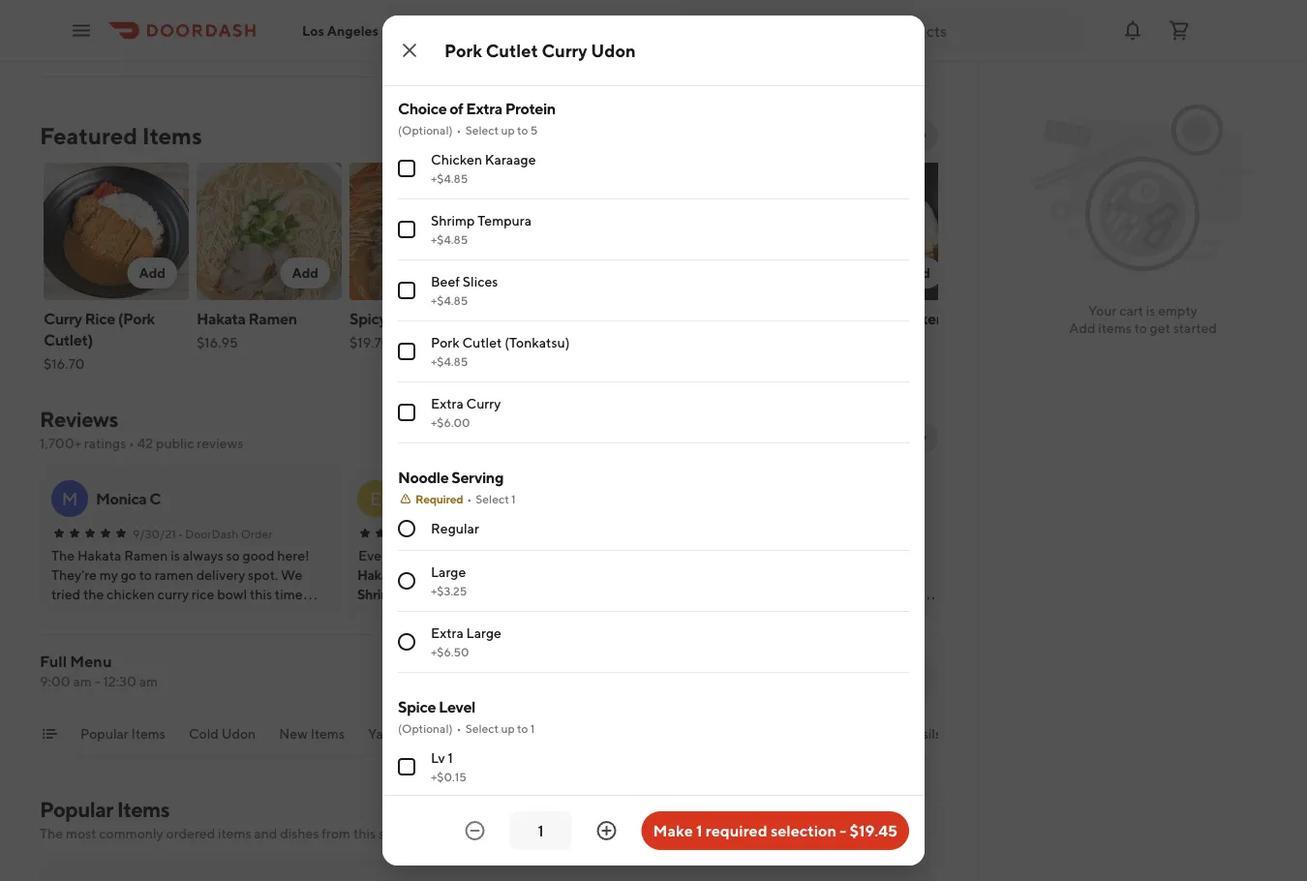 Task type: locate. For each thing, give the bounding box(es) containing it.
-
[[95, 674, 100, 690], [840, 822, 847, 840]]

• left the 42
[[129, 435, 135, 451]]

0 vertical spatial and
[[403, 586, 425, 602]]

am right the 12:30
[[139, 674, 158, 690]]

0 vertical spatial extra
[[466, 99, 502, 118]]

add up (chicken
[[904, 265, 931, 281]]

items right "new"
[[311, 726, 345, 742]]

serving
[[452, 468, 504, 487]]

hakata inside hakata ramen shrimp and pork wonton
[[357, 567, 400, 583]]

1 vertical spatial cutlet
[[537, 309, 581, 328]]

cutlet inside pork cutlet curry udon
[[537, 309, 581, 328]]

items for popular items
[[131, 726, 166, 742]]

items inside new items button
[[311, 726, 345, 742]]

cutlet up "(tonkatsu)"
[[537, 309, 581, 328]]

doordash right 9/30/21 at bottom
[[185, 527, 239, 540]]

make 1 required selection - $19.45 button
[[642, 812, 909, 850]]

popular items
[[80, 726, 166, 742]]

am down the menu
[[73, 674, 92, 690]]

1 vertical spatial select
[[476, 492, 509, 506]]

hakata right spicy
[[389, 309, 438, 328]]

4 +$4.85 from the top
[[431, 354, 468, 368]]

and
[[403, 586, 425, 602], [866, 726, 889, 742], [254, 826, 277, 842]]

and inside button
[[866, 726, 889, 742]]

extra up +$6.00
[[431, 396, 464, 412]]

rice button
[[513, 724, 541, 755]]

0 vertical spatial pork cutlet curry udon
[[445, 40, 636, 61]]

None checkbox
[[398, 343, 415, 360]]

spice level group
[[398, 696, 909, 881]]

1 vertical spatial extra
[[431, 396, 464, 412]]

0 horizontal spatial • doordash order
[[178, 527, 273, 540]]

up inside choice of extra protein (optional) • select up to 5
[[501, 123, 515, 137]]

+$4.85 inside chicken karaage +$4.85
[[431, 171, 468, 185]]

add button up (chicken
[[892, 258, 942, 289]]

items inside 'popular items the most commonly ordered items and dishes from this store'
[[117, 797, 170, 822]]

0 vertical spatial popular
[[80, 726, 129, 742]]

hakata for hakata ramen shrimp and pork wonton
[[357, 567, 400, 583]]

(optional) inside spice level (optional) • select up to 1
[[398, 722, 453, 735]]

0 vertical spatial up
[[501, 123, 515, 137]]

ramen inside hakata ramen shrimp and pork wonton
[[403, 567, 445, 583]]

items down your
[[1099, 320, 1132, 336]]

popular inside button
[[80, 726, 129, 742]]

1 horizontal spatial doordash
[[488, 527, 541, 540]]

noodles button
[[438, 724, 490, 755]]

cold udon button
[[189, 724, 256, 755]]

pork inside pork cutlet curry udon
[[503, 309, 534, 328]]

next button of carousel image
[[915, 128, 931, 143]]

beef
[[431, 274, 460, 290]]

2 horizontal spatial udon
[[591, 40, 636, 61]]

add button up hakata ramen $16.95
[[280, 258, 330, 289]]

0 vertical spatial shrimp
[[431, 213, 475, 229]]

curry rice (chicken karaage) image
[[809, 163, 954, 300]]

1 horizontal spatial and
[[403, 586, 425, 602]]

items inside popular items button
[[131, 726, 166, 742]]

1 vertical spatial and
[[866, 726, 889, 742]]

0 vertical spatial to
[[517, 123, 528, 137]]

spicy hakata ramen $19.70
[[350, 309, 490, 351]]

1
[[511, 492, 516, 506], [531, 722, 535, 735], [448, 750, 453, 766], [696, 822, 703, 840]]

curry left satsuma
[[584, 309, 622, 328]]

and left dishes
[[254, 826, 277, 842]]

am
[[73, 674, 92, 690], [139, 674, 158, 690]]

• doordash order right 9/30/21 at bottom
[[178, 527, 273, 540]]

extra curry +$6.00
[[431, 396, 501, 429]]

to
[[517, 123, 528, 137], [1135, 320, 1148, 336], [517, 722, 528, 735]]

doordash
[[185, 527, 239, 540], [488, 527, 541, 540]]

1 vertical spatial popular
[[40, 797, 113, 822]]

items inside featured items "heading"
[[142, 122, 202, 149]]

+$4.85
[[431, 171, 468, 185], [431, 232, 468, 246], [431, 293, 468, 307], [431, 354, 468, 368]]

1 horizontal spatial rice
[[513, 726, 541, 742]]

• doordash order down • select 1
[[480, 527, 575, 540]]

curry inside the curry rice (pork cutlet) $16.70
[[44, 309, 82, 328]]

(optional)
[[398, 123, 453, 137], [398, 722, 453, 735]]

0 horizontal spatial udon
[[221, 726, 256, 742]]

(chicken
[[883, 309, 945, 328]]

2 horizontal spatial and
[[866, 726, 889, 742]]

items for popular items the most commonly ordered items and dishes from this store
[[117, 797, 170, 822]]

3 add button from the left
[[433, 258, 483, 289]]

1 am from the left
[[73, 674, 92, 690]]

cold udon
[[189, 726, 256, 742]]

curry rice (pork cutlet) image
[[44, 163, 189, 300]]

noodle serving group
[[398, 467, 909, 673]]

- for 12:30
[[95, 674, 100, 690]]

ramen inside button
[[717, 309, 766, 328]]

ramen inside hakata ramen $16.95
[[248, 309, 297, 328]]

pork cutlet curry udon dialog
[[383, 0, 925, 881]]

and left utensils in the right bottom of the page
[[866, 726, 889, 742]]

0 vertical spatial cutlet
[[486, 40, 538, 61]]

0 horizontal spatial am
[[73, 674, 92, 690]]

1 vertical spatial up
[[501, 722, 515, 735]]

0 horizontal spatial shrimp
[[357, 586, 400, 602]]

ramen right satsuma
[[717, 309, 766, 328]]

0 horizontal spatial rice
[[85, 309, 115, 328]]

•
[[457, 123, 462, 137], [129, 435, 135, 451], [467, 492, 472, 506], [178, 527, 183, 540], [480, 527, 485, 540], [457, 722, 462, 735]]

- left $19.45
[[840, 822, 847, 840]]

• right 9/11/23
[[480, 527, 485, 540]]

required
[[415, 492, 463, 506]]

and down hakata ramen 'button'
[[403, 586, 425, 602]]

42
[[137, 435, 153, 451]]

0 vertical spatial items
[[1099, 320, 1132, 336]]

to right noodles
[[517, 722, 528, 735]]

items
[[142, 122, 202, 149], [131, 726, 166, 742], [311, 726, 345, 742], [117, 797, 170, 822]]

hakata ramen $16.95
[[197, 309, 297, 351]]

1 horizontal spatial order
[[543, 527, 575, 540]]

rice inside curry rice (chicken karaage)
[[850, 309, 880, 328]]

add button for rice
[[127, 258, 177, 289]]

add up hakata ramen $16.95
[[292, 265, 319, 281]]

cutlet up protein
[[486, 40, 538, 61]]

increase quantity by 1 image
[[595, 819, 618, 843]]

12:30
[[103, 674, 136, 690]]

1 vertical spatial items
[[218, 826, 251, 842]]

select down level
[[466, 722, 499, 735]]

pork left wonton on the bottom left
[[428, 586, 455, 602]]

to left get
[[1135, 320, 1148, 336]]

featured items
[[40, 122, 202, 149]]

doordash down • select 1
[[488, 527, 541, 540]]

None checkbox
[[398, 160, 415, 177], [398, 221, 415, 238], [398, 282, 415, 299], [398, 404, 415, 421], [398, 758, 415, 776], [398, 160, 415, 177], [398, 221, 415, 238], [398, 282, 415, 299], [398, 404, 415, 421], [398, 758, 415, 776]]

shrimp left tempura
[[431, 213, 475, 229]]

ramen
[[248, 309, 297, 328], [441, 309, 490, 328], [717, 309, 766, 328], [403, 567, 445, 583]]

add for hakata ramen
[[292, 265, 319, 281]]

hakata ramen image
[[197, 163, 342, 300]]

• down serving
[[467, 492, 472, 506]]

cutlet left "(tonkatsu)"
[[462, 335, 502, 351]]

• doordash order
[[178, 527, 273, 540], [480, 527, 575, 540]]

items right featured
[[142, 122, 202, 149]]

pork cutlet curry udon button
[[499, 159, 652, 385]]

ramen down hakata ramen image
[[248, 309, 297, 328]]

1 vertical spatial to
[[1135, 320, 1148, 336]]

1 horizontal spatial items
[[1099, 320, 1132, 336]]

+$4.85 down spicy hakata ramen $19.70
[[431, 354, 468, 368]]

None radio
[[398, 633, 415, 651]]

select down serving
[[476, 492, 509, 506]]

1 up from the top
[[501, 123, 515, 137]]

new items
[[279, 726, 345, 742]]

- down the menu
[[95, 674, 100, 690]]

+$4.85 inside beef slices +$4.85
[[431, 293, 468, 307]]

large up +$3.25
[[431, 564, 466, 580]]

notification bell image
[[1122, 19, 1145, 42]]

2 vertical spatial to
[[517, 722, 528, 735]]

pork cutlet curry udon
[[445, 40, 636, 61], [503, 309, 622, 349]]

2 vertical spatial udon
[[221, 726, 256, 742]]

shrimp and pork wonton button
[[357, 585, 507, 604]]

- for $19.45
[[840, 822, 847, 840]]

chicken
[[431, 152, 482, 168]]

0 items, open order cart image
[[1168, 19, 1191, 42]]

2 add button from the left
[[280, 258, 330, 289]]

wonton
[[458, 586, 507, 602]]

2 vertical spatial select
[[466, 722, 499, 735]]

extra inside extra curry +$6.00
[[431, 396, 464, 412]]

chicken karaage +$4.85
[[431, 152, 536, 185]]

items left cold
[[131, 726, 166, 742]]

1 +$4.85 from the top
[[431, 171, 468, 185]]

rice left (pork
[[85, 309, 115, 328]]

1 vertical spatial pork cutlet curry udon
[[503, 309, 622, 349]]

popular inside 'popular items the most commonly ordered items and dishes from this store'
[[40, 797, 113, 822]]

1 horizontal spatial • doordash order
[[480, 527, 575, 540]]

popular items button
[[80, 724, 166, 755]]

0 vertical spatial -
[[95, 674, 100, 690]]

up right noodles
[[501, 722, 515, 735]]

udon for pork cutlet curry udon dialog
[[591, 40, 636, 61]]

Current quantity is 1 number field
[[522, 820, 560, 842]]

extra right of
[[466, 99, 502, 118]]

shrimp
[[431, 213, 475, 229], [357, 586, 400, 602]]

popular up "most"
[[40, 797, 113, 822]]

los angeles
[[302, 23, 379, 38]]

make
[[653, 822, 693, 840]]

(optional) down choice
[[398, 123, 453, 137]]

add button for hakata
[[433, 258, 483, 289]]

large up +$6.50
[[466, 625, 502, 641]]

erika p
[[402, 490, 450, 508]]

shrimp down hakata ramen 'button'
[[357, 586, 400, 602]]

0 horizontal spatial and
[[254, 826, 277, 842]]

2 vertical spatial and
[[254, 826, 277, 842]]

add down shrimp tempura +$4.85
[[445, 265, 472, 281]]

curry up karaage)
[[809, 309, 847, 328]]

udon inside dialog
[[591, 40, 636, 61]]

rice inside the curry rice (pork cutlet) $16.70
[[85, 309, 115, 328]]

0 horizontal spatial doordash
[[185, 527, 239, 540]]

+$4.85 down chicken at the top left of page
[[431, 171, 468, 185]]

udon for the pork cutlet curry udon button
[[503, 331, 541, 349]]

cutlet
[[486, 40, 538, 61], [537, 309, 581, 328], [462, 335, 502, 351]]

none radio inside noodle serving group
[[398, 572, 415, 590]]

to inside your cart is empty add items to get started
[[1135, 320, 1148, 336]]

order
[[241, 527, 273, 540], [543, 527, 575, 540]]

pork inside hakata ramen shrimp and pork wonton
[[428, 586, 455, 602]]

2 up from the top
[[501, 722, 515, 735]]

+$4.85 inside shrimp tempura +$4.85
[[431, 232, 468, 246]]

add button down shrimp tempura +$4.85
[[433, 258, 483, 289]]

None radio
[[398, 572, 415, 590]]

monica
[[96, 490, 147, 508]]

Item Search search field
[[660, 665, 923, 687]]

empty
[[1159, 303, 1198, 319]]

2 vertical spatial cutlet
[[462, 335, 502, 351]]

(pork
[[118, 309, 155, 328]]

ramen down beef slices +$4.85
[[441, 309, 490, 328]]

extra large +$6.50
[[431, 625, 502, 659]]

slices
[[463, 274, 498, 290]]

2 (optional) from the top
[[398, 722, 453, 735]]

add button up (pork
[[127, 258, 177, 289]]

add review button
[[750, 422, 849, 453]]

rice right noodles
[[513, 726, 541, 742]]

2 vertical spatial extra
[[431, 625, 464, 641]]

to left 5
[[517, 123, 528, 137]]

3 +$4.85 from the top
[[431, 293, 468, 307]]

add left review
[[762, 430, 789, 446]]

featured
[[40, 122, 138, 149]]

• inside choice of extra protein (optional) • select up to 5
[[457, 123, 462, 137]]

pork up "(tonkatsu)"
[[503, 309, 534, 328]]

+$0.15
[[431, 770, 467, 784]]

• down of
[[457, 123, 462, 137]]

of
[[450, 99, 463, 118]]

lv
[[431, 750, 445, 766]]

- inside full menu 9:00 am - 12:30 am
[[95, 674, 100, 690]]

select inside spice level (optional) • select up to 1
[[466, 722, 499, 735]]

hakata
[[197, 309, 246, 328], [389, 309, 438, 328], [357, 567, 400, 583]]

items up commonly
[[117, 797, 170, 822]]

select up chicken karaage +$4.85
[[466, 123, 499, 137]]

1 vertical spatial udon
[[503, 331, 541, 349]]

pork
[[445, 40, 482, 61], [503, 309, 534, 328], [431, 335, 460, 351], [428, 586, 455, 602]]

0 horizontal spatial order
[[241, 527, 273, 540]]

large inside extra large +$6.50
[[466, 625, 502, 641]]

reviews 1,700+ ratings • 42 public reviews
[[40, 407, 243, 451]]

0 vertical spatial udon
[[591, 40, 636, 61]]

items for featured items
[[142, 122, 202, 149]]

e
[[370, 488, 381, 509]]

popular for popular items
[[80, 726, 129, 742]]

yakitori
[[368, 726, 415, 742]]

items
[[1099, 320, 1132, 336], [218, 826, 251, 842]]

udon inside pork cutlet curry udon
[[503, 331, 541, 349]]

extra inside extra large +$6.50
[[431, 625, 464, 641]]

1 add button from the left
[[127, 258, 177, 289]]

1 (optional) from the top
[[398, 123, 453, 137]]

2 horizontal spatial rice
[[850, 309, 880, 328]]

$19.45
[[850, 822, 898, 840]]

up left 5
[[501, 123, 515, 137]]

popular down the 12:30
[[80, 726, 129, 742]]

lv 1 +$0.15
[[431, 750, 467, 784]]

udon
[[591, 40, 636, 61], [503, 331, 541, 349], [221, 726, 256, 742]]

review
[[791, 430, 838, 446]]

pork cutlet curry udon inside dialog
[[445, 40, 636, 61]]

satsuma ramen image
[[656, 163, 801, 300]]

ramen inside spicy hakata ramen $19.70
[[441, 309, 490, 328]]

add for curry rice (pork cutlet)
[[139, 265, 166, 281]]

cold
[[189, 726, 219, 742]]

hakata inside hakata ramen $16.95
[[197, 309, 246, 328]]

add inside your cart is empty add items to get started
[[1069, 320, 1096, 336]]

1 vertical spatial shrimp
[[357, 586, 400, 602]]

1 inside noodle serving group
[[511, 492, 516, 506]]

add down your
[[1069, 320, 1096, 336]]

0 vertical spatial select
[[466, 123, 499, 137]]

+$4.85 for beef
[[431, 293, 468, 307]]

• down level
[[457, 722, 462, 735]]

(optional) down the spice on the left of the page
[[398, 722, 453, 735]]

to inside spice level (optional) • select up to 1
[[517, 722, 528, 735]]

1 horizontal spatial -
[[840, 822, 847, 840]]

0 horizontal spatial -
[[95, 674, 100, 690]]

select
[[466, 123, 499, 137], [476, 492, 509, 506], [466, 722, 499, 735]]

curry up +$6.00
[[466, 396, 501, 412]]

0 vertical spatial large
[[431, 564, 466, 580]]

0 vertical spatial (optional)
[[398, 123, 453, 137]]

+$4.85 up beef
[[431, 232, 468, 246]]

pork down beef slices +$4.85
[[431, 335, 460, 351]]

1 vertical spatial large
[[466, 625, 502, 641]]

1 vertical spatial -
[[840, 822, 847, 840]]

pork cutlet curry udon inside button
[[503, 309, 622, 349]]

- inside button
[[840, 822, 847, 840]]

extra up +$6.50
[[431, 625, 464, 641]]

hakata down regular radio in the bottom of the page
[[357, 567, 400, 583]]

extra for extra large
[[431, 625, 464, 641]]

hakata up $16.95
[[197, 309, 246, 328]]

0 horizontal spatial items
[[218, 826, 251, 842]]

pork inside pork cutlet (tonkatsu) +$4.85
[[431, 335, 460, 351]]

curry up cutlet) at the top of page
[[44, 309, 82, 328]]

ramen up the shrimp and pork wonton button
[[403, 567, 445, 583]]

2 +$4.85 from the top
[[431, 232, 468, 246]]

1 vertical spatial (optional)
[[398, 722, 453, 735]]

add up (pork
[[139, 265, 166, 281]]

ramen for satsuma ramen
[[717, 309, 766, 328]]

+$4.85 down beef
[[431, 293, 468, 307]]

items right ordered
[[218, 826, 251, 842]]

1 horizontal spatial shrimp
[[431, 213, 475, 229]]

shrimp tempura +$4.85
[[431, 213, 532, 246]]

1 horizontal spatial am
[[139, 674, 158, 690]]

rice up karaage)
[[850, 309, 880, 328]]

+$4.85 for chicken
[[431, 171, 468, 185]]

(optional) inside choice of extra protein (optional) • select up to 5
[[398, 123, 453, 137]]

1 horizontal spatial udon
[[503, 331, 541, 349]]



Task type: vqa. For each thing, say whether or not it's contained in the screenshot.
Total
no



Task type: describe. For each thing, give the bounding box(es) containing it.
+$4.85 for shrimp
[[431, 232, 468, 246]]

decrease quantity by 1 image
[[463, 819, 487, 843]]

condiments and utensils
[[787, 726, 941, 742]]

choice of extra protein group
[[398, 98, 909, 444]]

$19.70
[[350, 335, 391, 351]]

los
[[302, 23, 324, 38]]

full menu 9:00 am - 12:30 am
[[40, 652, 158, 690]]

spicy hakata ramen image
[[350, 163, 495, 300]]

previous image
[[877, 430, 892, 446]]

2 order from the left
[[543, 527, 575, 540]]

next image
[[915, 430, 931, 446]]

curry inside curry rice (chicken karaage)
[[809, 309, 847, 328]]

ratings
[[84, 435, 126, 451]]

+$3.25
[[431, 584, 467, 598]]

pork right close pork cutlet curry udon icon
[[445, 40, 482, 61]]

1 inside the "lv 1 +$0.15"
[[448, 750, 453, 766]]

pork cutlet curry udon for pork cutlet curry udon dialog
[[445, 40, 636, 61]]

add for spicy hakata ramen
[[445, 265, 472, 281]]

2 doordash from the left
[[488, 527, 541, 540]]

dishes
[[280, 826, 319, 842]]

1,700+
[[40, 435, 81, 451]]

curry inside extra curry +$6.00
[[466, 396, 501, 412]]

your cart is empty add items to get started
[[1069, 303, 1217, 336]]

ramen for hakata ramen $16.95
[[248, 309, 297, 328]]

curry rice (pork cutlet) $16.70
[[44, 309, 155, 372]]

karaage)
[[809, 331, 871, 349]]

spice level (optional) • select up to 1
[[398, 698, 535, 735]]

9/11/23
[[439, 527, 478, 540]]

yakitori button
[[368, 724, 415, 755]]

is
[[1147, 303, 1156, 319]]

1 • doordash order from the left
[[178, 527, 273, 540]]

reviews
[[40, 407, 118, 432]]

none radio inside noodle serving group
[[398, 633, 415, 651]]

cutlet)
[[44, 331, 93, 349]]

level
[[439, 698, 476, 716]]

• inside reviews 1,700+ ratings • 42 public reviews
[[129, 435, 135, 451]]

new items button
[[279, 724, 345, 755]]

spicy
[[350, 309, 387, 328]]

$16.95
[[197, 335, 238, 351]]

curry up protein
[[542, 40, 588, 61]]

to inside choice of extra protein (optional) • select up to 5
[[517, 123, 528, 137]]

open menu image
[[70, 19, 93, 42]]

cart
[[1120, 303, 1144, 319]]

choice of extra protein (optional) • select up to 5
[[398, 99, 556, 137]]

satsuma ramen
[[656, 309, 766, 328]]

condiments and utensils button
[[787, 724, 941, 755]]

• right 9/30/21 at bottom
[[178, 527, 183, 540]]

hakata inside spicy hakata ramen $19.70
[[389, 309, 438, 328]]

• inside spice level (optional) • select up to 1
[[457, 722, 462, 735]]

selection
[[771, 822, 837, 840]]

spice
[[398, 698, 436, 716]]

noodle
[[398, 468, 449, 487]]

add review
[[762, 430, 838, 446]]

reviews
[[197, 435, 243, 451]]

4 add button from the left
[[892, 258, 942, 289]]

rice for cutlet)
[[85, 309, 115, 328]]

pork cutlet curry udon for the pork cutlet curry udon button
[[503, 309, 622, 349]]

featured items heading
[[40, 120, 202, 151]]

add button for ramen
[[280, 258, 330, 289]]

c
[[149, 490, 161, 508]]

add inside button
[[762, 430, 789, 446]]

monica c
[[96, 490, 161, 508]]

9:00
[[40, 674, 70, 690]]

ramen for hakata ramen shrimp and pork wonton
[[403, 567, 445, 583]]

up inside spice level (optional) • select up to 1
[[501, 722, 515, 735]]

popular for popular items the most commonly ordered items and dishes from this store
[[40, 797, 113, 822]]

items inside your cart is empty add items to get started
[[1099, 320, 1132, 336]]

most
[[66, 826, 96, 842]]

public
[[156, 435, 194, 451]]

noodle serving
[[398, 468, 504, 487]]

items inside 'popular items the most commonly ordered items and dishes from this store'
[[218, 826, 251, 842]]

and inside 'popular items the most commonly ordered items and dishes from this store'
[[254, 826, 277, 842]]

popular items the most commonly ordered items and dishes from this store
[[40, 797, 410, 842]]

reviews link
[[40, 407, 118, 432]]

$16.70
[[44, 356, 85, 372]]

cutlet for the pork cutlet curry udon button
[[537, 309, 581, 328]]

items for new items
[[311, 726, 345, 742]]

1 inside spice level (optional) • select up to 1
[[531, 722, 535, 735]]

ordered
[[166, 826, 215, 842]]

choice
[[398, 99, 447, 118]]

from
[[322, 826, 351, 842]]

none checkbox inside choice of extra protein group
[[398, 343, 415, 360]]

curry inside pork cutlet curry udon
[[584, 309, 622, 328]]

1 order from the left
[[241, 527, 273, 540]]

1 doordash from the left
[[185, 527, 239, 540]]

hakata for hakata ramen $16.95
[[197, 309, 246, 328]]

started
[[1174, 320, 1217, 336]]

2 am from the left
[[139, 674, 158, 690]]

shrimp inside shrimp tempura +$4.85
[[431, 213, 475, 229]]

beef slices +$4.85
[[431, 274, 498, 307]]

Regular radio
[[398, 520, 415, 538]]

full
[[40, 652, 67, 671]]

this
[[353, 826, 376, 842]]

angeles
[[327, 23, 379, 38]]

to for level
[[517, 722, 528, 735]]

satsuma ramen button
[[652, 159, 805, 364]]

satsuma
[[656, 309, 715, 328]]

select inside choice of extra protein (optional) • select up to 5
[[466, 123, 499, 137]]

9/30/21
[[133, 527, 176, 540]]

commonly
[[99, 826, 163, 842]]

add for curry rice (chicken karaage)
[[904, 265, 931, 281]]

condiments
[[787, 726, 863, 742]]

close pork cutlet curry udon image
[[398, 39, 421, 62]]

m
[[62, 488, 78, 509]]

large +$3.25
[[431, 564, 467, 598]]

tempura
[[478, 213, 532, 229]]

hakata ramen shrimp and pork wonton
[[357, 567, 507, 602]]

5
[[531, 123, 538, 137]]

to for cart
[[1135, 320, 1148, 336]]

hakata ramen button
[[357, 566, 445, 585]]

extra inside choice of extra protein (optional) • select up to 5
[[466, 99, 502, 118]]

1 inside button
[[696, 822, 703, 840]]

shrimp inside hakata ramen shrimp and pork wonton
[[357, 586, 400, 602]]

+$6.50
[[431, 645, 469, 659]]

protein
[[505, 99, 556, 118]]

the
[[40, 826, 63, 842]]

• inside noodle serving group
[[467, 492, 472, 506]]

extra for extra curry
[[431, 396, 464, 412]]

large inside the large +$3.25
[[431, 564, 466, 580]]

curry rice (chicken karaage)
[[809, 309, 945, 349]]

rice for karaage)
[[850, 309, 880, 328]]

new
[[279, 726, 308, 742]]

regular
[[431, 521, 479, 537]]

get
[[1150, 320, 1171, 336]]

erika
[[402, 490, 437, 508]]

+$4.85 inside pork cutlet (tonkatsu) +$4.85
[[431, 354, 468, 368]]

karaage
[[485, 152, 536, 168]]

and inside hakata ramen shrimp and pork wonton
[[403, 586, 425, 602]]

+$6.00
[[431, 415, 470, 429]]

pork cutlet curry udon image
[[503, 163, 648, 300]]

cutlet for pork cutlet curry udon dialog
[[486, 40, 538, 61]]

make 1 required selection - $19.45
[[653, 822, 898, 840]]

menu
[[70, 652, 112, 671]]

cutlet inside pork cutlet (tonkatsu) +$4.85
[[462, 335, 502, 351]]

select inside noodle serving group
[[476, 492, 509, 506]]

2 • doordash order from the left
[[480, 527, 575, 540]]



